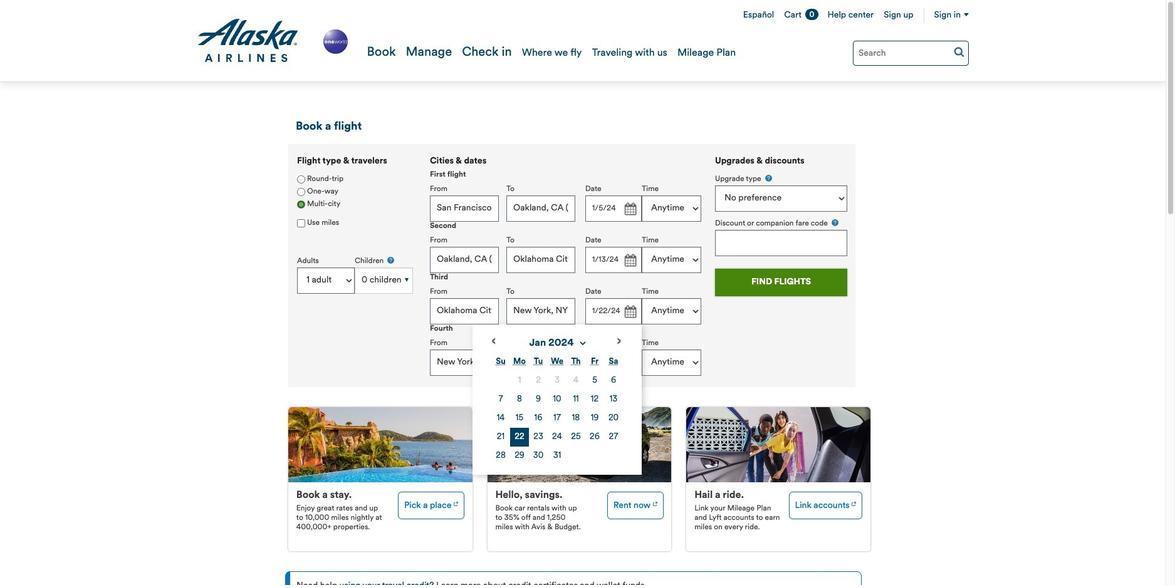 Task type: describe. For each thing, give the bounding box(es) containing it.
some kids opening a door image
[[686, 407, 870, 483]]

2 open datepicker image from the top
[[621, 355, 639, 372]]

5 row from the top
[[491, 447, 623, 466]]

header nav bar navigation
[[0, 0, 1166, 82]]

1 horizontal spatial group
[[430, 157, 701, 475]]

alaska airlines logo image
[[197, 19, 299, 63]]

4 row from the top
[[491, 428, 623, 447]]

photo of a hotel with a swimming pool and palm trees image
[[288, 407, 472, 483]]

Search text field
[[853, 41, 969, 66]]

1 open datepicker image from the top
[[621, 200, 639, 218]]

  radio
[[297, 175, 305, 183]]



Task type: locate. For each thing, give the bounding box(es) containing it.
1 row from the top
[[491, 372, 623, 390]]

0 vertical spatial open datepicker image
[[621, 252, 639, 269]]

0 vertical spatial   radio
[[297, 188, 305, 196]]

1 vertical spatial open datepicker image
[[621, 303, 639, 321]]

row
[[491, 372, 623, 390], [491, 390, 623, 409], [491, 409, 623, 428], [491, 428, 623, 447], [491, 447, 623, 466]]

None text field
[[506, 195, 575, 222], [585, 195, 642, 222], [506, 247, 575, 273], [585, 247, 642, 273], [585, 298, 642, 325], [506, 195, 575, 222], [585, 195, 642, 222], [506, 247, 575, 273], [585, 247, 642, 273], [585, 298, 642, 325]]

photo of an suv driving towards a mountain image
[[487, 407, 671, 483]]

2 horizontal spatial group
[[715, 174, 847, 256]]

2 open datepicker image from the top
[[621, 303, 639, 321]]

  radio
[[297, 188, 305, 196], [297, 200, 305, 208]]

open datepicker image
[[621, 200, 639, 218], [621, 303, 639, 321]]

group
[[288, 144, 421, 310], [430, 157, 701, 475], [715, 174, 847, 256]]

1 vertical spatial   radio
[[297, 200, 305, 208]]

open datepicker image
[[621, 252, 639, 269], [621, 355, 639, 372]]

book a stay image
[[454, 498, 458, 508]]

  checkbox
[[297, 219, 305, 227]]

book rides image
[[852, 498, 856, 508]]

3 row from the top
[[491, 409, 623, 428]]

oneworld logo image
[[321, 27, 350, 56]]

1 open datepicker image from the top
[[621, 252, 639, 269]]

2   radio from the top
[[297, 200, 305, 208]]

option group
[[297, 174, 413, 211]]

1 vertical spatial open datepicker image
[[621, 355, 639, 372]]

0 horizontal spatial group
[[288, 144, 421, 310]]

grid
[[491, 353, 623, 466]]

2 row from the top
[[491, 390, 623, 409]]

None submit
[[715, 269, 847, 296]]

1   radio from the top
[[297, 188, 305, 196]]

cell
[[510, 372, 529, 390], [529, 372, 548, 390], [548, 372, 567, 390], [567, 372, 585, 390], [585, 372, 604, 390], [604, 372, 623, 390], [491, 390, 510, 409], [510, 390, 529, 409], [529, 390, 548, 409], [548, 390, 567, 409], [567, 390, 585, 409], [585, 390, 604, 409], [604, 390, 623, 409], [491, 409, 510, 428], [510, 409, 529, 428], [529, 409, 548, 428], [548, 409, 567, 428], [567, 409, 585, 428], [585, 409, 604, 428], [604, 409, 623, 428], [491, 428, 510, 447], [510, 428, 529, 447], [529, 428, 548, 447], [548, 428, 567, 447], [567, 428, 585, 447], [585, 428, 604, 447], [604, 428, 623, 447], [491, 447, 510, 466], [510, 447, 529, 466], [529, 447, 548, 466], [548, 447, 567, 466]]

search button image
[[954, 46, 964, 57]]

rent now image
[[653, 498, 657, 508]]

None text field
[[430, 195, 499, 222], [715, 230, 847, 256], [430, 247, 499, 273], [430, 298, 499, 325], [506, 298, 575, 325], [430, 350, 499, 376], [506, 350, 575, 376], [585, 350, 642, 376], [430, 195, 499, 222], [715, 230, 847, 256], [430, 247, 499, 273], [430, 298, 499, 325], [506, 298, 575, 325], [430, 350, 499, 376], [506, 350, 575, 376], [585, 350, 642, 376]]

0 vertical spatial open datepicker image
[[621, 200, 639, 218]]



Task type: vqa. For each thing, say whether or not it's contained in the screenshot.
  radio to the top
yes



